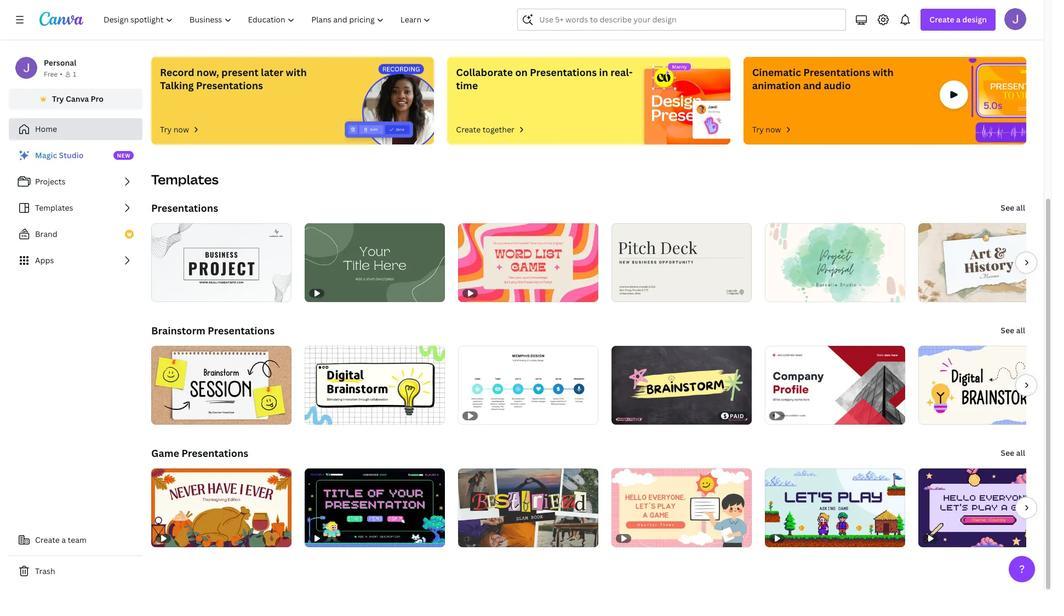 Task type: describe. For each thing, give the bounding box(es) containing it.
try for record now, present later with talking presentations
[[160, 124, 172, 135]]

presentations link
[[151, 202, 218, 215]]

try for cinematic presentations with animation and audio
[[752, 124, 764, 135]]

together
[[483, 124, 515, 135]]

apps link
[[9, 250, 142, 272]]

create together
[[456, 124, 515, 135]]

presentations inside cinematic presentations with animation and audio
[[804, 66, 871, 79]]

brainstorm presentations link
[[151, 324, 275, 338]]

brainstorm for brainstorm presentation (16:9)
[[506, 15, 548, 26]]

now for cinematic presentations with animation and audio
[[766, 124, 781, 135]]

collaborate
[[456, 66, 513, 79]]

see for game
[[1001, 448, 1015, 459]]

list containing magic studio
[[9, 145, 142, 272]]

audio
[[824, 79, 851, 92]]

with inside record now, present later with talking presentations
[[286, 66, 307, 79]]

game presentations link
[[151, 447, 248, 460]]

present
[[221, 66, 259, 79]]

see all link for game
[[1000, 443, 1027, 465]]

trash
[[35, 567, 55, 577]]

projects
[[35, 176, 65, 187]]

1
[[73, 70, 76, 79]]

create a design button
[[921, 9, 996, 31]]

templates link
[[9, 197, 142, 219]]

presentation (16:9)
[[151, 15, 222, 26]]

personal
[[44, 58, 76, 68]]

with inside cinematic presentations with animation and audio
[[873, 66, 894, 79]]

trash link
[[9, 561, 142, 583]]

see all link for brainstorm
[[1000, 320, 1027, 342]]

see all for brainstorm
[[1001, 326, 1025, 336]]

design
[[963, 14, 987, 25]]

first)
[[351, 15, 370, 26]]

paid
[[730, 413, 744, 420]]

later
[[261, 66, 284, 79]]

game for game presentations
[[151, 447, 179, 460]]

top level navigation element
[[96, 9, 440, 31]]

jacob simon image
[[1005, 8, 1027, 30]]

game presentation (16:9)
[[625, 15, 719, 26]]

new
[[117, 152, 131, 159]]

(mobile-
[[319, 15, 351, 26]]

a for team
[[62, 535, 66, 546]]

presentation inside group
[[550, 15, 598, 26]]

try canva pro button
[[9, 89, 142, 110]]

(4:3)
[[438, 15, 454, 26]]

record
[[160, 66, 194, 79]]

time
[[456, 79, 478, 92]]

(16:9) for game presentation (16:9)
[[698, 15, 719, 26]]

1 see all link from the top
[[1000, 197, 1027, 219]]

pro
[[91, 94, 104, 104]]

canva
[[66, 94, 89, 104]]

free •
[[44, 70, 62, 79]]

1 see from the top
[[1001, 203, 1015, 213]]

brainstorm for brainstorm presentations
[[151, 324, 205, 338]]

try now for record now, present later with talking presentations
[[160, 124, 189, 135]]

1 see all from the top
[[1001, 203, 1025, 213]]

apps
[[35, 255, 54, 266]]

Search search field
[[539, 9, 824, 30]]

home
[[35, 124, 57, 134]]

5 presentation from the left
[[648, 15, 696, 26]]

brainstorm presentation (16:9) group
[[506, 0, 621, 40]]

see all for game
[[1001, 448, 1025, 459]]

brand link
[[9, 224, 142, 246]]

magic
[[35, 150, 57, 161]]



Task type: vqa. For each thing, say whether or not it's contained in the screenshot.
the top hat image
no



Task type: locate. For each thing, give the bounding box(es) containing it.
0 vertical spatial see all link
[[1000, 197, 1027, 219]]

2 horizontal spatial (16:9)
[[698, 15, 719, 26]]

create left design
[[930, 14, 955, 25]]

1 vertical spatial see all link
[[1000, 320, 1027, 342]]

2 with from the left
[[873, 66, 894, 79]]

all for brainstorm
[[1016, 326, 1025, 336]]

brand
[[35, 229, 57, 240]]

see
[[1001, 203, 1015, 213], [1001, 326, 1015, 336], [1001, 448, 1015, 459]]

and
[[803, 79, 822, 92]]

0 horizontal spatial templates
[[35, 203, 73, 213]]

create
[[930, 14, 955, 25], [456, 124, 481, 135], [35, 535, 60, 546]]

home link
[[9, 118, 142, 140]]

projects link
[[9, 171, 142, 193]]

in
[[599, 66, 608, 79]]

1 horizontal spatial game
[[625, 15, 646, 26]]

a
[[956, 14, 961, 25], [62, 535, 66, 546]]

3 presentation from the left
[[388, 15, 436, 26]]

1 vertical spatial a
[[62, 535, 66, 546]]

1 vertical spatial game
[[151, 447, 179, 460]]

try down talking
[[160, 124, 172, 135]]

now down talking
[[174, 124, 189, 135]]

presentations inside record now, present later with talking presentations
[[196, 79, 263, 92]]

now
[[174, 124, 189, 135], [766, 124, 781, 135]]

all for game
[[1016, 448, 1025, 459]]

a inside create a design dropdown button
[[956, 14, 961, 25]]

0 horizontal spatial brainstorm
[[151, 324, 205, 338]]

2 see all link from the top
[[1000, 320, 1027, 342]]

list
[[9, 145, 142, 272]]

1 horizontal spatial brainstorm
[[506, 15, 548, 26]]

3 see all link from the top
[[1000, 443, 1027, 465]]

create a team button
[[9, 530, 142, 552]]

1 vertical spatial see
[[1001, 326, 1015, 336]]

0 horizontal spatial a
[[62, 535, 66, 546]]

try now for cinematic presentations with animation and audio
[[752, 124, 781, 135]]

templates down projects
[[35, 203, 73, 213]]

1 try now from the left
[[160, 124, 189, 135]]

templates inside "link"
[[35, 203, 73, 213]]

presentation
[[151, 15, 199, 26], [270, 15, 318, 26], [388, 15, 436, 26], [550, 15, 598, 26], [648, 15, 696, 26]]

templates
[[151, 170, 219, 189], [35, 203, 73, 213]]

1 vertical spatial brainstorm
[[151, 324, 205, 338]]

1 all from the top
[[1016, 203, 1025, 213]]

now down "animation"
[[766, 124, 781, 135]]

1 vertical spatial templates
[[35, 203, 73, 213]]

see all
[[1001, 203, 1025, 213], [1001, 326, 1025, 336], [1001, 448, 1025, 459]]

2 see from the top
[[1001, 326, 1015, 336]]

3 see all from the top
[[1001, 448, 1025, 459]]

0 horizontal spatial (16:9)
[[201, 15, 222, 26]]

1 vertical spatial see all
[[1001, 326, 1025, 336]]

presentation (4:3)
[[388, 15, 454, 26]]

game presentations
[[151, 447, 248, 460]]

presentation for presentation (4:3)
[[388, 15, 436, 26]]

team
[[68, 535, 87, 546]]

game for game presentation (16:9)
[[625, 15, 646, 26]]

a inside create a team button
[[62, 535, 66, 546]]

see for brainstorm
[[1001, 326, 1015, 336]]

0 vertical spatial see all
[[1001, 203, 1025, 213]]

try inside button
[[52, 94, 64, 104]]

1 presentation from the left
[[151, 15, 199, 26]]

None search field
[[518, 9, 846, 31]]

2 vertical spatial see all link
[[1000, 443, 1027, 465]]

real-
[[611, 66, 633, 79]]

try now down talking
[[160, 124, 189, 135]]

all
[[1016, 203, 1025, 213], [1016, 326, 1025, 336], [1016, 448, 1025, 459]]

try left canva
[[52, 94, 64, 104]]

see all link
[[1000, 197, 1027, 219], [1000, 320, 1027, 342], [1000, 443, 1027, 465]]

2 see all from the top
[[1001, 326, 1025, 336]]

create for create a team
[[35, 535, 60, 546]]

2 horizontal spatial try
[[752, 124, 764, 135]]

create for create a design
[[930, 14, 955, 25]]

presentation for presentation (16:9)
[[151, 15, 199, 26]]

animation
[[752, 79, 801, 92]]

0 vertical spatial see
[[1001, 203, 1015, 213]]

create inside create a design dropdown button
[[930, 14, 955, 25]]

brainstorm presentation (16:9)
[[506, 15, 621, 26]]

(16:9) inside group
[[600, 15, 621, 26]]

1 (16:9) from the left
[[201, 15, 222, 26]]

4 presentation from the left
[[550, 15, 598, 26]]

studio
[[59, 150, 84, 161]]

1 vertical spatial create
[[456, 124, 481, 135]]

0 vertical spatial templates
[[151, 170, 219, 189]]

0 vertical spatial game
[[625, 15, 646, 26]]

1 horizontal spatial a
[[956, 14, 961, 25]]

cinematic presentations with animation and audio
[[752, 66, 894, 92]]

1 horizontal spatial try
[[160, 124, 172, 135]]

2 try now from the left
[[752, 124, 781, 135]]

presentation (mobile-first)
[[270, 15, 370, 26]]

0 horizontal spatial try
[[52, 94, 64, 104]]

a left team
[[62, 535, 66, 546]]

0 vertical spatial a
[[956, 14, 961, 25]]

presentation for presentation (mobile-first)
[[270, 15, 318, 26]]

1 horizontal spatial create
[[456, 124, 481, 135]]

try now down "animation"
[[752, 124, 781, 135]]

0 vertical spatial all
[[1016, 203, 1025, 213]]

1 horizontal spatial now
[[766, 124, 781, 135]]

record now, present later with talking presentations
[[160, 66, 307, 92]]

0 horizontal spatial game
[[151, 447, 179, 460]]

0 vertical spatial create
[[930, 14, 955, 25]]

with right audio
[[873, 66, 894, 79]]

create for create together
[[456, 124, 481, 135]]

2 now from the left
[[766, 124, 781, 135]]

2 presentation from the left
[[270, 15, 318, 26]]

2 horizontal spatial create
[[930, 14, 955, 25]]

game
[[625, 15, 646, 26], [151, 447, 179, 460]]

1 horizontal spatial with
[[873, 66, 894, 79]]

2 vertical spatial see
[[1001, 448, 1015, 459]]

1 with from the left
[[286, 66, 307, 79]]

create a design
[[930, 14, 987, 25]]

now for record now, present later with talking presentations
[[174, 124, 189, 135]]

collaborate on presentations in real- time
[[456, 66, 633, 92]]

a for design
[[956, 14, 961, 25]]

0 horizontal spatial with
[[286, 66, 307, 79]]

magic studio
[[35, 150, 84, 161]]

cinematic
[[752, 66, 801, 79]]

3 all from the top
[[1016, 448, 1025, 459]]

(16:9) for brainstorm presentation (16:9)
[[600, 15, 621, 26]]

try now
[[160, 124, 189, 135], [752, 124, 781, 135]]

try down "animation"
[[752, 124, 764, 135]]

1 now from the left
[[174, 124, 189, 135]]

0 horizontal spatial try now
[[160, 124, 189, 135]]

brainstorm presentations
[[151, 324, 275, 338]]

with right later
[[286, 66, 307, 79]]

3 (16:9) from the left
[[698, 15, 719, 26]]

with
[[286, 66, 307, 79], [873, 66, 894, 79]]

(16:9)
[[201, 15, 222, 26], [600, 15, 621, 26], [698, 15, 719, 26]]

a left design
[[956, 14, 961, 25]]

create left team
[[35, 535, 60, 546]]

2 vertical spatial create
[[35, 535, 60, 546]]

1 horizontal spatial (16:9)
[[600, 15, 621, 26]]

free
[[44, 70, 58, 79]]

1 horizontal spatial templates
[[151, 170, 219, 189]]

try
[[52, 94, 64, 104], [160, 124, 172, 135], [752, 124, 764, 135]]

presentations inside the collaborate on presentations in real- time
[[530, 66, 597, 79]]

1 horizontal spatial try now
[[752, 124, 781, 135]]

brainstorm inside group
[[506, 15, 548, 26]]

•
[[60, 70, 62, 79]]

presentations
[[530, 66, 597, 79], [804, 66, 871, 79], [196, 79, 263, 92], [151, 202, 218, 215], [208, 324, 275, 338], [182, 447, 248, 460]]

2 vertical spatial all
[[1016, 448, 1025, 459]]

create left together
[[456, 124, 481, 135]]

on
[[515, 66, 528, 79]]

now,
[[197, 66, 219, 79]]

3 see from the top
[[1001, 448, 1015, 459]]

2 all from the top
[[1016, 326, 1025, 336]]

talking
[[160, 79, 194, 92]]

1 vertical spatial all
[[1016, 326, 1025, 336]]

0 horizontal spatial create
[[35, 535, 60, 546]]

0 horizontal spatial now
[[174, 124, 189, 135]]

create inside create a team button
[[35, 535, 60, 546]]

2 vertical spatial see all
[[1001, 448, 1025, 459]]

2 (16:9) from the left
[[600, 15, 621, 26]]

brainstorm
[[506, 15, 548, 26], [151, 324, 205, 338]]

create a team
[[35, 535, 87, 546]]

try canva pro
[[52, 94, 104, 104]]

0 vertical spatial brainstorm
[[506, 15, 548, 26]]

templates up presentations link
[[151, 170, 219, 189]]



